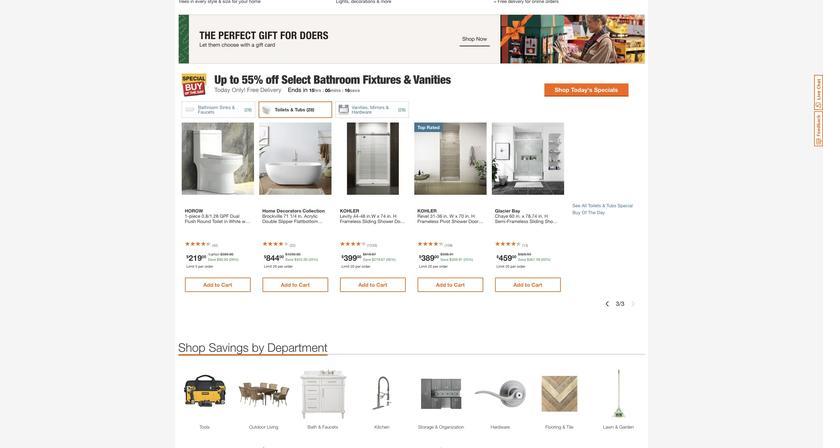Task type: locate. For each thing, give the bounding box(es) containing it.
faucets
[[198, 109, 214, 115], [322, 424, 338, 430]]

1 horizontal spatial with
[[359, 224, 367, 230]]

) down 15
[[313, 107, 314, 112]]

1 ( 28 ) from the left
[[244, 107, 252, 112]]

00 left 926
[[512, 254, 517, 259]]

door inside kohler levity 44-48 in.w x 74 in. h frameless sliding shower door in nickel with blade handles
[[395, 219, 405, 224]]

shower inside kohler levity 44-48 in.w x 74 in. h frameless sliding shower door in nickel with blade handles
[[378, 219, 393, 224]]

lawn & garden savings image
[[592, 368, 645, 420]]

select
[[282, 73, 311, 87]]

4 limit from the left
[[419, 264, 427, 269]]

1 horizontal spatial 35
[[465, 257, 469, 262]]

x inside glacier bay chaye 60 in. x 78.74 in. h semi-frameless sliding shower door in chrome
[[522, 213, 524, 219]]

frameless inside glacier bay chaye 60 in. x 78.74 in. h semi-frameless sliding shower door in chrome
[[507, 219, 528, 224]]

0 vertical spatial toilets
[[275, 107, 289, 112]]

add down $ 389 00 $ 598 . 91 save $ 209 . 91 ( 35 %) limit 20 per order on the bottom
[[436, 282, 446, 288]]

0 horizontal spatial 219
[[189, 253, 202, 263]]

in inside horow 1-piece 0.8/1.28 gpf dual flush round toilet in white with durable uf seat included
[[224, 219, 228, 224]]

$ 219 00 /carton $ 309 . 00 save $ 90 . 00 ( 29 %) limit 5 per order
[[187, 252, 239, 269]]

20 down 389
[[428, 264, 432, 269]]

91 right 598
[[450, 252, 454, 256]]

off
[[266, 73, 279, 87]]

20 down 399
[[350, 264, 355, 269]]

to down $ 459 00 $ 926 . 59 save $ 467 . 59 ( 50 %) limit 20 per order
[[525, 282, 530, 288]]

cart for 844
[[299, 282, 310, 288]]

seat
[[209, 224, 219, 230]]

59 left 50
[[536, 257, 540, 262]]

free delivery
[[247, 86, 281, 93]]

4 save from the left
[[441, 257, 449, 262]]

add for 844
[[281, 282, 291, 288]]

16
[[345, 88, 350, 93]]

add to cart down $ 844 00 $ 1299 . 00 save $ 455 . 00 ( 35 %) limit 20 per order
[[281, 282, 310, 288]]

add to cart for 399
[[358, 282, 387, 288]]

35 right 455
[[310, 257, 314, 262]]

limit down 389
[[419, 264, 427, 269]]

add down $ 219 00 /carton $ 309 . 00 save $ 90 . 00 ( 29 %) limit 5 per order
[[203, 282, 213, 288]]

1 horizontal spatial 28
[[308, 107, 313, 112]]

0 horizontal spatial ( 28 )
[[244, 107, 252, 112]]

20 inside $ 459 00 $ 926 . 59 save $ 467 . 59 ( 50 %) limit 20 per order
[[506, 264, 510, 269]]

844
[[266, 253, 279, 263]]

1 horizontal spatial faucets
[[322, 424, 338, 430]]

0 horizontal spatial frameless
[[340, 219, 361, 224]]

per down 399
[[356, 264, 361, 269]]

2 cart from the left
[[299, 282, 310, 288]]

in. right the 78.74
[[539, 213, 543, 219]]

28 down 15
[[308, 107, 313, 112]]

4 add from the left
[[436, 282, 446, 288]]

order for 459
[[517, 264, 525, 269]]

2 save from the left
[[285, 257, 294, 262]]

save down 926
[[518, 257, 526, 262]]

kohler inside kohler link
[[418, 208, 437, 214]]

1 horizontal spatial ( 28 )
[[398, 107, 406, 112]]

lawn
[[603, 424, 614, 430]]

1 horizontal spatial shower
[[545, 219, 561, 224]]

h right the 78.74
[[545, 213, 548, 219]]

2 ( 28 ) from the left
[[398, 107, 406, 112]]

36
[[387, 257, 391, 262]]

1 horizontal spatial frameless
[[507, 219, 528, 224]]

5 order from the left
[[517, 264, 525, 269]]

2 limit from the left
[[264, 264, 272, 269]]

in. right 74
[[387, 213, 392, 219]]

1 horizontal spatial white
[[315, 224, 327, 230]]

add to cart button for 399
[[340, 278, 406, 292]]

3 28 from the left
[[399, 107, 405, 112]]

/carton
[[208, 252, 219, 256]]

1 sliding from the left
[[362, 219, 376, 224]]

0 horizontal spatial hardware
[[352, 109, 372, 115]]

sliding right 44-
[[362, 219, 376, 224]]

0 vertical spatial faucets
[[198, 109, 214, 115]]

219 inside $ 219 00 /carton $ 309 . 00 save $ 90 . 00 ( 29 %) limit 5 per order
[[189, 253, 202, 263]]

per for 844
[[278, 264, 283, 269]]

3 save from the left
[[363, 257, 371, 262]]

per inside $ 844 00 $ 1299 . 00 save $ 455 . 00 ( 35 %) limit 20 per order
[[278, 264, 283, 269]]

2 add from the left
[[281, 282, 291, 288]]

3 add to cart from the left
[[358, 282, 387, 288]]

20 down '844'
[[273, 264, 277, 269]]

save inside $ 844 00 $ 1299 . 00 save $ 455 . 00 ( 35 %) limit 20 per order
[[285, 257, 294, 262]]

white right gpf
[[229, 219, 241, 224]]

in right toilet
[[224, 219, 228, 224]]

5 add from the left
[[514, 282, 524, 288]]

2 28 from the left
[[308, 107, 313, 112]]

per down 459
[[511, 264, 516, 269]]

1299
[[287, 252, 296, 256]]

5 %) from the left
[[546, 257, 551, 262]]

459
[[499, 253, 512, 263]]

with
[[242, 219, 251, 224], [359, 224, 367, 230]]

( 13 )
[[522, 243, 528, 247]]

28 for vanities, mirrors & hardware
[[399, 107, 405, 112]]

limit down '844'
[[264, 264, 272, 269]]

save for 389
[[441, 257, 449, 262]]

20 down 459
[[506, 264, 510, 269]]

2 20 from the left
[[350, 264, 355, 269]]

( inside $ 844 00 $ 1299 . 00 save $ 455 . 00 ( 35 %) limit 20 per order
[[309, 257, 310, 262]]

00 right 90 on the bottom left of page
[[224, 257, 228, 262]]

1 kohler from the left
[[340, 208, 359, 214]]

with down 48
[[359, 224, 367, 230]]

cart down the 209
[[454, 282, 465, 288]]

( 28 ) right mirrors
[[398, 107, 406, 112]]

3 add to cart button from the left
[[340, 278, 406, 292]]

toilets & tubs ( 28 )
[[275, 107, 314, 112]]

5 save from the left
[[518, 257, 526, 262]]

per inside $ 459 00 $ 926 . 59 save $ 467 . 59 ( 50 %) limit 20 per order
[[511, 264, 516, 269]]

( inside $ 389 00 $ 598 . 91 save $ 209 . 91 ( 35 %) limit 20 per order
[[464, 257, 465, 262]]

00 left 598
[[435, 254, 439, 259]]

0 horizontal spatial 35
[[310, 257, 314, 262]]

in down acrylic
[[310, 224, 314, 230]]

1 horizontal spatial x
[[522, 213, 524, 219]]

blinds & window treatment savings image
[[533, 447, 586, 448]]

h inside kohler levity 44-48 in.w x 74 in. h frameless sliding shower door in nickel with blade handles
[[393, 213, 397, 219]]

h up handles
[[393, 213, 397, 219]]

1 horizontal spatial hardware
[[491, 424, 510, 430]]

00
[[229, 252, 234, 256], [297, 252, 301, 256], [202, 254, 206, 259], [279, 254, 284, 259], [357, 254, 361, 259], [435, 254, 439, 259], [512, 254, 517, 259], [224, 257, 228, 262], [304, 257, 308, 262]]

)
[[251, 107, 252, 112], [313, 107, 314, 112], [405, 107, 406, 112], [217, 243, 218, 247], [295, 243, 295, 247], [376, 243, 377, 247], [452, 243, 453, 247], [527, 243, 528, 247]]

219 left 36
[[374, 257, 380, 262]]

$ 399 00 $ 618 . 67 save $ 219 . 67 ( 36 %) limit 20 per order
[[342, 252, 396, 269]]

35
[[310, 257, 314, 262], [465, 257, 469, 262]]

2 add to cart button from the left
[[262, 278, 328, 292]]

order inside $ 459 00 $ 926 . 59 save $ 467 . 59 ( 50 %) limit 20 per order
[[517, 264, 525, 269]]

20
[[273, 264, 277, 269], [350, 264, 355, 269], [428, 264, 432, 269], [506, 264, 510, 269]]

0 horizontal spatial white
[[229, 219, 241, 224]]

bath & faucets link
[[297, 424, 349, 430]]

4 add to cart from the left
[[436, 282, 465, 288]]

& inside toilets & tubs ( 28 )
[[290, 107, 294, 112]]

0 horizontal spatial 59
[[527, 252, 531, 256]]

frameless left in.w at the top left of page
[[340, 219, 361, 224]]

shower right the 78.74
[[545, 219, 561, 224]]

29
[[230, 257, 234, 262]]

1 h from the left
[[393, 213, 397, 219]]

order inside $ 844 00 $ 1299 . 00 save $ 455 . 00 ( 35 %) limit 20 per order
[[284, 264, 293, 269]]

( 28 ) down today only! free delivery
[[244, 107, 252, 112]]

1/4
[[290, 213, 297, 219]]

cart down 455
[[299, 282, 310, 288]]

special buy of the day
[[573, 203, 633, 215]]

1 horizontal spatial kohler
[[418, 208, 437, 214]]

hardware savings image
[[474, 368, 527, 420]]

1 in. from the left
[[298, 213, 303, 219]]

limit inside $ 389 00 $ 598 . 91 save $ 209 . 91 ( 35 %) limit 20 per order
[[419, 264, 427, 269]]

add down $ 844 00 $ 1299 . 00 save $ 455 . 00 ( 35 %) limit 20 per order
[[281, 282, 291, 288]]

( 28 )
[[244, 107, 252, 112], [398, 107, 406, 112]]

3 order from the left
[[362, 264, 370, 269]]

top rated
[[418, 125, 440, 130]]

209
[[452, 257, 458, 262]]

to for 844
[[292, 282, 297, 288]]

bathroom up mins
[[314, 73, 360, 87]]

sliding inside kohler levity 44-48 in.w x 74 in. h frameless sliding shower door in nickel with blade handles
[[362, 219, 376, 224]]

0 horizontal spatial faucets
[[198, 109, 214, 115]]

) inside toilets & tubs ( 28 )
[[313, 107, 314, 112]]

5
[[195, 264, 197, 269]]

add to cart down $ 459 00 $ 926 . 59 save $ 467 . 59 ( 50 %) limit 20 per order
[[514, 282, 542, 288]]

& inside "bathroom sinks & faucets"
[[232, 104, 235, 110]]

%) inside $ 389 00 $ 598 . 91 save $ 209 . 91 ( 35 %) limit 20 per order
[[469, 257, 473, 262]]

0 horizontal spatial x
[[377, 213, 379, 219]]

add to cart for 459
[[514, 282, 542, 288]]

5 cart from the left
[[532, 282, 542, 288]]

67 right 618
[[372, 252, 376, 256]]

up
[[214, 73, 227, 87]]

add to cart button down $ 459 00 $ 926 . 59 save $ 467 . 59 ( 50 %) limit 20 per order
[[495, 278, 561, 292]]

storage & organization
[[418, 424, 464, 430]]

0 horizontal spatial h
[[393, 213, 397, 219]]

to down $ 844 00 $ 1299 . 00 save $ 455 . 00 ( 35 %) limit 20 per order
[[292, 282, 297, 288]]

slipper
[[278, 219, 293, 224]]

in left nickel
[[340, 224, 344, 230]]

add to cart button down $ 389 00 $ 598 . 91 save $ 209 . 91 ( 35 %) limit 20 per order on the bottom
[[418, 278, 483, 292]]

living
[[267, 424, 278, 430]]

tool savings image
[[178, 368, 231, 420]]

3 cart from the left
[[376, 282, 387, 288]]

1 35 from the left
[[310, 257, 314, 262]]

1 order from the left
[[205, 264, 213, 269]]

order
[[205, 264, 213, 269], [284, 264, 293, 269], [362, 264, 370, 269], [439, 264, 448, 269], [517, 264, 525, 269]]

add to cart button down $ 844 00 $ 1299 . 00 save $ 455 . 00 ( 35 %) limit 20 per order
[[262, 278, 328, 292]]

glacier
[[495, 208, 511, 214]]

x
[[377, 213, 379, 219], [522, 213, 524, 219]]

bay
[[512, 208, 520, 214]]

order inside $ 389 00 $ 598 . 91 save $ 209 . 91 ( 35 %) limit 20 per order
[[439, 264, 448, 269]]

kitchen savings image
[[356, 368, 408, 420]]

& inside 'vanities, mirrors & hardware'
[[386, 104, 389, 110]]

limit inside $ 844 00 $ 1299 . 00 save $ 455 . 00 ( 35 %) limit 20 per order
[[264, 264, 272, 269]]

20 for 459
[[506, 264, 510, 269]]

00 up "29"
[[229, 252, 234, 256]]

2 h from the left
[[545, 213, 548, 219]]

in. right the 1/4
[[298, 213, 303, 219]]

1 cart from the left
[[221, 282, 232, 288]]

) right mirrors
[[405, 107, 406, 112]]

) down today only! free delivery
[[251, 107, 252, 112]]

%) inside $ 219 00 /carton $ 309 . 00 save $ 90 . 00 ( 29 %) limit 5 per order
[[234, 257, 239, 262]]

x inside kohler levity 44-48 in.w x 74 in. h frameless sliding shower door in nickel with blade handles
[[377, 213, 379, 219]]

2 x from the left
[[522, 213, 524, 219]]

add to cart button for 219
[[185, 278, 251, 292]]

3 in. from the left
[[516, 213, 521, 219]]

5 add to cart button from the left
[[495, 278, 561, 292]]

1 vertical spatial bathroom
[[198, 104, 218, 110]]

gpf
[[220, 213, 229, 219]]

1 vertical spatial 67
[[381, 257, 385, 262]]

h inside glacier bay chaye 60 in. x 78.74 in. h semi-frameless sliding shower door in chrome
[[545, 213, 548, 219]]

hardware link
[[474, 424, 527, 430]]

0 vertical spatial hardware
[[352, 109, 372, 115]]

1 28 from the left
[[246, 107, 251, 112]]

/
[[619, 300, 621, 307]]

1 %) from the left
[[234, 257, 239, 262]]

toilets inside toilets & tubs ( 28 )
[[275, 107, 289, 112]]

) up $ 459 00 $ 926 . 59 save $ 467 . 59 ( 50 %) limit 20 per order
[[527, 243, 528, 247]]

shower right in.w at the top left of page
[[378, 219, 393, 224]]

1 add from the left
[[203, 282, 213, 288]]

with inside kohler levity 44-48 in.w x 74 in. h frameless sliding shower door in nickel with blade handles
[[359, 224, 367, 230]]

1 horizontal spatial 219
[[374, 257, 380, 262]]

20 inside $ 844 00 $ 1299 . 00 save $ 455 . 00 ( 35 %) limit 20 per order
[[273, 264, 277, 269]]

1 20 from the left
[[273, 264, 277, 269]]

0 horizontal spatial with
[[242, 219, 251, 224]]

paint savings image
[[415, 447, 468, 448]]

0 horizontal spatial kohler
[[340, 208, 359, 214]]

save down 1299
[[285, 257, 294, 262]]

55%
[[242, 73, 263, 87]]

5 per from the left
[[511, 264, 516, 269]]

0 vertical spatial 67
[[372, 252, 376, 256]]

toilets up the
[[588, 203, 601, 208]]

1 horizontal spatial tubs
[[607, 203, 616, 208]]

5 add to cart from the left
[[514, 282, 542, 288]]

1 limit from the left
[[187, 264, 194, 269]]

cart for 459
[[532, 282, 542, 288]]

00 inside $ 389 00 $ 598 . 91 save $ 209 . 91 ( 35 %) limit 20 per order
[[435, 254, 439, 259]]

20 inside $ 389 00 $ 598 . 91 save $ 209 . 91 ( 35 %) limit 20 per order
[[428, 264, 432, 269]]

35 right the 209
[[465, 257, 469, 262]]

x left the 78.74
[[522, 213, 524, 219]]

%) for 459
[[546, 257, 551, 262]]

3 add from the left
[[358, 282, 368, 288]]

order down 598
[[439, 264, 448, 269]]

savings
[[209, 340, 249, 355]]

in down 60
[[506, 224, 510, 230]]

storage
[[418, 424, 434, 430]]

ends in
[[288, 86, 308, 93]]

white down acrylic
[[315, 224, 327, 230]]

1 add to cart button from the left
[[185, 278, 251, 292]]

1 horizontal spatial bathroom
[[314, 73, 360, 87]]

1-
[[185, 213, 189, 219]]

per down '844'
[[278, 264, 283, 269]]

4 order from the left
[[439, 264, 448, 269]]

1 horizontal spatial toilets
[[588, 203, 601, 208]]

3 per from the left
[[356, 264, 361, 269]]

save inside $ 389 00 $ 598 . 91 save $ 209 . 91 ( 35 %) limit 20 per order
[[441, 257, 449, 262]]

467
[[529, 257, 535, 262]]

& right lawn
[[615, 424, 618, 430]]

order for 399
[[362, 264, 370, 269]]

1 vertical spatial toilets
[[588, 203, 601, 208]]

frameless
[[340, 219, 361, 224], [507, 219, 528, 224]]

22
[[291, 243, 295, 247]]

28 for bathroom sinks & faucets
[[246, 107, 251, 112]]

67 left 36
[[381, 257, 385, 262]]

per right 5
[[198, 264, 204, 269]]

add to cart button down $ 219 00 /carton $ 309 . 00 save $ 90 . 00 ( 29 %) limit 5 per order
[[185, 278, 251, 292]]

add to cart button down $ 399 00 $ 618 . 67 save $ 219 . 67 ( 36 %) limit 20 per order
[[340, 278, 406, 292]]

1 x from the left
[[377, 213, 379, 219]]

0 vertical spatial tubs
[[295, 107, 305, 112]]

flooring & tile
[[546, 424, 573, 430]]

limit inside $ 459 00 $ 926 . 59 save $ 467 . 59 ( 50 %) limit 20 per order
[[497, 264, 505, 269]]

door down chaye at the top
[[495, 224, 505, 230]]

round
[[197, 219, 211, 224]]

0 horizontal spatial toilets
[[275, 107, 289, 112]]

1 save from the left
[[208, 257, 216, 262]]

today only! free delivery
[[214, 86, 281, 93]]

by
[[252, 340, 264, 355]]

tubs inside toilets & tubs ( 28 )
[[295, 107, 305, 112]]

in. inside kohler levity 44-48 in.w x 74 in. h frameless sliding shower door in nickel with blade handles
[[387, 213, 392, 219]]

59 right 926
[[527, 252, 531, 256]]

1 horizontal spatial door
[[495, 224, 505, 230]]

( 42 )
[[212, 243, 218, 247]]

save down 598
[[441, 257, 449, 262]]

0 horizontal spatial bathroom
[[198, 104, 218, 110]]

save for 844
[[285, 257, 294, 262]]

2 sliding from the left
[[530, 219, 544, 224]]

1 horizontal spatial :
[[342, 88, 343, 93]]

2 shower from the left
[[545, 219, 561, 224]]

%) inside $ 844 00 $ 1299 . 00 save $ 455 . 00 ( 35 %) limit 20 per order
[[314, 257, 318, 262]]

in. inside home decorators collection brockville 71 1/4 in. acrylic double slipper flattbottom non-whirpool bathtub in white
[[298, 213, 303, 219]]

& right mirrors
[[386, 104, 389, 110]]

2 per from the left
[[278, 264, 283, 269]]

91 right the 209
[[459, 257, 463, 262]]

0 horizontal spatial 3
[[616, 300, 619, 307]]

05
[[325, 88, 330, 93]]

to right up
[[230, 73, 239, 87]]

3 20 from the left
[[428, 264, 432, 269]]

per inside $ 219 00 /carton $ 309 . 00 save $ 90 . 00 ( 29 %) limit 5 per order
[[198, 264, 204, 269]]

( 108 )
[[445, 243, 453, 247]]

h
[[393, 213, 397, 219], [545, 213, 548, 219]]

outdoor living link
[[237, 424, 290, 430]]

0 horizontal spatial shower
[[378, 219, 393, 224]]

faucets right the 'bath'
[[322, 424, 338, 430]]

sliding right chrome
[[530, 219, 544, 224]]

28 inside toilets & tubs ( 28 )
[[308, 107, 313, 112]]

1 vertical spatial hardware
[[491, 424, 510, 430]]

the perfect gift for doers - let them choose with a gift card. shop now image
[[178, 15, 645, 64]]

in. right 60
[[516, 213, 521, 219]]

toilets down ends in
[[275, 107, 289, 112]]

order down 926
[[517, 264, 525, 269]]

1 horizontal spatial 67
[[381, 257, 385, 262]]

shop today's specials
[[555, 86, 618, 93]]

389
[[421, 253, 435, 263]]

0 vertical spatial 91
[[450, 252, 454, 256]]

35 inside $ 389 00 $ 598 . 91 save $ 209 . 91 ( 35 %) limit 20 per order
[[465, 257, 469, 262]]

00 left 618
[[357, 254, 361, 259]]

: left 16
[[342, 88, 343, 93]]

1 horizontal spatial 3
[[621, 300, 625, 307]]

4 %) from the left
[[469, 257, 473, 262]]

28 down today only! free delivery
[[246, 107, 251, 112]]

1 3 from the left
[[616, 300, 619, 307]]

frameless down "bay"
[[507, 219, 528, 224]]

1533
[[368, 243, 376, 247]]

4 20 from the left
[[506, 264, 510, 269]]

0 horizontal spatial door
[[395, 219, 405, 224]]

kohler inside kohler levity 44-48 in.w x 74 in. h frameless sliding shower door in nickel with blade handles
[[340, 208, 359, 214]]

order right 5
[[205, 264, 213, 269]]

28
[[246, 107, 251, 112], [308, 107, 313, 112], [399, 107, 405, 112]]

3 limit from the left
[[342, 264, 349, 269]]

0 horizontal spatial 91
[[450, 252, 454, 256]]

0 horizontal spatial 67
[[372, 252, 376, 256]]

cart for 399
[[376, 282, 387, 288]]

0 horizontal spatial 28
[[246, 107, 251, 112]]

toilet
[[212, 219, 223, 224]]

( inside $ 219 00 /carton $ 309 . 00 save $ 90 . 00 ( 29 %) limit 5 per order
[[229, 257, 230, 262]]

cart down 36
[[376, 282, 387, 288]]

3 %) from the left
[[391, 257, 396, 262]]

2 35 from the left
[[465, 257, 469, 262]]

add to cart
[[203, 282, 232, 288], [281, 282, 310, 288], [358, 282, 387, 288], [436, 282, 465, 288], [514, 282, 542, 288]]

levity 44-48 in.w x 74 in. h frameless sliding shower door in nickel with blade handles image
[[337, 123, 409, 195]]

add for 459
[[514, 282, 524, 288]]

levity
[[340, 213, 352, 219]]

1 shower from the left
[[378, 219, 393, 224]]

x for 399
[[377, 213, 379, 219]]

0 horizontal spatial tubs
[[295, 107, 305, 112]]

1 vertical spatial 91
[[459, 257, 463, 262]]

order inside $ 399 00 $ 618 . 67 save $ 219 . 67 ( 36 %) limit 20 per order
[[362, 264, 370, 269]]

1 per from the left
[[198, 264, 204, 269]]

20 inside $ 399 00 $ 618 . 67 save $ 219 . 67 ( 36 %) limit 20 per order
[[350, 264, 355, 269]]

28 right mirrors
[[399, 107, 405, 112]]

kohler link
[[418, 208, 483, 224]]

399
[[344, 253, 357, 263]]

cart down "29"
[[221, 282, 232, 288]]

add to cart down $ 219 00 /carton $ 309 . 00 save $ 90 . 00 ( 29 %) limit 5 per order
[[203, 282, 232, 288]]

%) for 844
[[314, 257, 318, 262]]

add to cart down $ 389 00 $ 598 . 91 save $ 209 . 91 ( 35 %) limit 20 per order on the bottom
[[436, 282, 465, 288]]

up to 55% off select bathroom fixtures & vanities
[[214, 73, 451, 87]]

2 order from the left
[[284, 264, 293, 269]]

per inside $ 389 00 $ 598 . 91 save $ 209 . 91 ( 35 %) limit 20 per order
[[433, 264, 438, 269]]

order down 1299
[[284, 264, 293, 269]]

1 vertical spatial 59
[[536, 257, 540, 262]]

included
[[220, 224, 238, 230]]

618
[[365, 252, 371, 256]]

save inside $ 459 00 $ 926 . 59 save $ 467 . 59 ( 50 %) limit 20 per order
[[518, 257, 526, 262]]

limit down 459
[[497, 264, 505, 269]]

0 horizontal spatial :
[[323, 88, 324, 93]]

in
[[224, 219, 228, 224], [310, 224, 314, 230], [340, 224, 344, 230], [506, 224, 510, 230]]

save
[[208, 257, 216, 262], [285, 257, 294, 262], [363, 257, 371, 262], [441, 257, 449, 262], [518, 257, 526, 262]]

00 left 1299
[[279, 254, 284, 259]]

white inside horow 1-piece 0.8/1.28 gpf dual flush round toilet in white with durable uf seat included
[[229, 219, 241, 224]]

limit inside $ 399 00 $ 618 . 67 save $ 219 . 67 ( 36 %) limit 20 per order
[[342, 264, 349, 269]]

2 frameless from the left
[[507, 219, 528, 224]]

shop savings by department
[[178, 340, 328, 355]]

to for 399
[[370, 282, 375, 288]]

4 per from the left
[[433, 264, 438, 269]]

0 horizontal spatial sliding
[[362, 219, 376, 224]]

add down $ 459 00 $ 926 . 59 save $ 467 . 59 ( 50 %) limit 20 per order
[[514, 282, 524, 288]]

sliding inside glacier bay chaye 60 in. x 78.74 in. h semi-frameless sliding shower door in chrome
[[530, 219, 544, 224]]

2 add to cart from the left
[[281, 282, 310, 288]]

1 add to cart from the left
[[203, 282, 232, 288]]

0 vertical spatial bathroom
[[314, 73, 360, 87]]

limit down 399
[[342, 264, 349, 269]]

bath & faucet savings image
[[297, 368, 349, 420]]

kohler for kohler levity 44-48 in.w x 74 in. h frameless sliding shower door in nickel with blade handles
[[340, 208, 359, 214]]

per inside $ 399 00 $ 618 . 67 save $ 219 . 67 ( 36 %) limit 20 per order
[[356, 264, 361, 269]]

35 inside $ 844 00 $ 1299 . 00 save $ 455 . 00 ( 35 %) limit 20 per order
[[310, 257, 314, 262]]

to down $ 399 00 $ 618 . 67 save $ 219 . 67 ( 36 %) limit 20 per order
[[370, 282, 375, 288]]

2 horizontal spatial 28
[[399, 107, 405, 112]]

1 horizontal spatial h
[[545, 213, 548, 219]]

%) inside $ 399 00 $ 618 . 67 save $ 219 . 67 ( 36 %) limit 20 per order
[[391, 257, 396, 262]]

outdoor living
[[249, 424, 278, 430]]

( inside $ 459 00 $ 926 . 59 save $ 467 . 59 ( 50 %) limit 20 per order
[[541, 257, 542, 262]]

2 in. from the left
[[387, 213, 392, 219]]

per for 399
[[356, 264, 361, 269]]

1 frameless from the left
[[340, 219, 361, 224]]

%) inside $ 459 00 $ 926 . 59 save $ 467 . 59 ( 50 %) limit 20 per order
[[546, 257, 551, 262]]

2 kohler from the left
[[418, 208, 437, 214]]

1 horizontal spatial sliding
[[530, 219, 544, 224]]

save inside $ 399 00 $ 618 . 67 save $ 219 . 67 ( 36 %) limit 20 per order
[[363, 257, 371, 262]]

faucets left sinks
[[198, 109, 214, 115]]

department
[[267, 340, 328, 355]]

& right sinks
[[232, 104, 235, 110]]

the
[[588, 210, 596, 215]]

2 %) from the left
[[314, 257, 318, 262]]

0 vertical spatial 59
[[527, 252, 531, 256]]

piece
[[189, 213, 200, 219]]

5 limit from the left
[[497, 264, 505, 269]]



Task type: vqa. For each thing, say whether or not it's contained in the screenshot.
Vanities
yes



Task type: describe. For each thing, give the bounding box(es) containing it.
cart for 219
[[221, 282, 232, 288]]

1 : from the left
[[323, 88, 324, 93]]

35 for 389
[[465, 257, 469, 262]]

outdoor living savinghs image
[[237, 368, 290, 420]]

( 1533 )
[[367, 243, 377, 247]]

in.w
[[367, 213, 376, 219]]

598
[[443, 252, 449, 256]]

organization
[[439, 424, 464, 430]]

day
[[597, 210, 605, 215]]

74
[[381, 213, 386, 219]]

( 28 ) for vanities, mirrors & hardware
[[398, 107, 406, 112]]

20 for 844
[[273, 264, 277, 269]]

storage savings image
[[415, 368, 468, 420]]

per for 389
[[433, 264, 438, 269]]

2 : from the left
[[342, 88, 343, 93]]

semi-
[[495, 219, 507, 224]]

00 inside $ 399 00 $ 618 . 67 save $ 219 . 67 ( 36 %) limit 20 per order
[[357, 254, 361, 259]]

limit for 389
[[419, 264, 427, 269]]

revel 31-36 in. w x 70 in. h frameless pivot shower door in anodized brushed nickel with handle image
[[414, 123, 487, 195]]

today only!
[[214, 86, 245, 93]]

$ 844 00 $ 1299 . 00 save $ 455 . 00 ( 35 %) limit 20 per order
[[264, 252, 318, 269]]

& right the 'bath'
[[318, 424, 321, 430]]

71
[[284, 213, 289, 219]]

2 3 from the left
[[621, 300, 625, 307]]

brockville 71 1/4 in. acrylic double slipper flattbottom non-whirpool bathtub in white image
[[259, 123, 331, 195]]

60
[[510, 213, 515, 219]]

to for 219
[[215, 282, 220, 288]]

tools link
[[178, 424, 231, 430]]

previous slide image
[[605, 301, 610, 307]]

1-piece 0.8/1.28 gpf dual flush round toilet in white with durable uf seat included image
[[182, 123, 254, 195]]

flooring & tile savings image
[[533, 368, 586, 420]]

tools
[[199, 424, 210, 430]]

%) for 389
[[469, 257, 473, 262]]

& up day
[[603, 203, 605, 208]]

in inside glacier bay chaye 60 in. x 78.74 in. h semi-frameless sliding shower door in chrome
[[506, 224, 510, 230]]

4 in. from the left
[[539, 213, 543, 219]]

bathroom inside "bathroom sinks & faucets"
[[198, 104, 218, 110]]

309
[[222, 252, 228, 256]]

add to cart button for 844
[[262, 278, 328, 292]]

order inside $ 219 00 /carton $ 309 . 00 save $ 90 . 00 ( 29 %) limit 5 per order
[[205, 264, 213, 269]]

horow
[[185, 208, 203, 214]]

vanities,
[[352, 104, 369, 110]]

handles
[[382, 224, 399, 230]]

hardware inside 'vanities, mirrors & hardware'
[[352, 109, 372, 115]]

vanities
[[413, 73, 451, 87]]

see all toilets & tubs
[[573, 203, 616, 208]]

3 / 3
[[616, 300, 625, 307]]

00 left /carton
[[202, 254, 206, 259]]

00 inside $ 459 00 $ 926 . 59 save $ 467 . 59 ( 50 %) limit 20 per order
[[512, 254, 517, 259]]

in inside home decorators collection brockville 71 1/4 in. acrylic double slipper flattbottom non-whirpool bathtub in white
[[310, 224, 314, 230]]

feedback link image
[[814, 111, 823, 147]]

00 right 455
[[304, 257, 308, 262]]

add for 219
[[203, 282, 213, 288]]

save for 459
[[518, 257, 526, 262]]

1 vertical spatial faucets
[[322, 424, 338, 430]]

order for 844
[[284, 264, 293, 269]]

$ 459 00 $ 926 . 59 save $ 467 . 59 ( 50 %) limit 20 per order
[[497, 252, 551, 269]]

frameless inside kohler levity 44-48 in.w x 74 in. h frameless sliding shower door in nickel with blade handles
[[340, 219, 361, 224]]

) up the 209
[[452, 243, 453, 247]]

kitchen link
[[356, 424, 408, 430]]

chaye
[[495, 213, 508, 219]]

1 horizontal spatial 91
[[459, 257, 463, 262]]

top
[[418, 125, 425, 130]]

x for 459
[[522, 213, 524, 219]]

lighting image
[[237, 447, 290, 448]]

buy
[[573, 210, 581, 215]]

glacier bay chaye 60 in. x 78.74 in. h semi-frameless sliding shower door in chrome
[[495, 208, 561, 230]]

( 28 ) for bathroom sinks & faucets
[[244, 107, 252, 112]]

brockville
[[262, 213, 282, 219]]

$ 389 00 $ 598 . 91 save $ 209 . 91 ( 35 %) limit 20 per order
[[419, 252, 473, 269]]

this is the last slide image
[[631, 301, 636, 307]]

vanities, mirrors & hardware
[[352, 104, 389, 115]]

special buy logo image
[[182, 74, 206, 97]]

15
[[309, 88, 314, 93]]

20 for 389
[[428, 264, 432, 269]]

flush
[[185, 219, 196, 224]]

to for 459
[[525, 282, 530, 288]]

chaye 60 in. x 78.74 in. h semi-frameless sliding shower door in chrome image
[[492, 123, 564, 195]]

sinks
[[220, 104, 231, 110]]

4 add to cart button from the left
[[418, 278, 483, 292]]

add for 399
[[358, 282, 368, 288]]

in inside kohler levity 44-48 in.w x 74 in. h frameless sliding shower door in nickel with blade handles
[[340, 224, 344, 230]]

1 vertical spatial tubs
[[607, 203, 616, 208]]

order for 389
[[439, 264, 448, 269]]

& left tile at the right
[[563, 424, 565, 430]]

door inside glacier bay chaye 60 in. x 78.74 in. h semi-frameless sliding shower door in chrome
[[495, 224, 505, 230]]

219 inside $ 399 00 $ 618 . 67 save $ 219 . 67 ( 36 %) limit 20 per order
[[374, 257, 380, 262]]

1 horizontal spatial 59
[[536, 257, 540, 262]]

horow 1-piece 0.8/1.28 gpf dual flush round toilet in white with durable uf seat included
[[185, 208, 251, 230]]

bathroom sinks & faucets
[[198, 104, 235, 115]]

live chat image
[[814, 75, 823, 110]]

garden
[[619, 424, 634, 430]]

( inside toilets & tubs ( 28 )
[[307, 107, 308, 112]]

h for 399
[[393, 213, 397, 219]]

to down $ 389 00 $ 598 . 91 save $ 209 . 91 ( 35 %) limit 20 per order on the bottom
[[448, 282, 453, 288]]

per for 459
[[511, 264, 516, 269]]

90
[[219, 257, 223, 262]]

kitchen
[[375, 424, 390, 430]]

ends in 15 hrs : 05 mins : 16 secs
[[288, 86, 360, 93]]

( inside $ 399 00 $ 618 . 67 save $ 219 . 67 ( 36 %) limit 20 per order
[[386, 257, 387, 262]]

) up /carton
[[217, 243, 218, 247]]

add to cart for 219
[[203, 282, 232, 288]]

limit for 844
[[264, 264, 272, 269]]

save inside $ 219 00 /carton $ 309 . 00 save $ 90 . 00 ( 29 %) limit 5 per order
[[208, 257, 216, 262]]

add to cart button for 459
[[495, 278, 561, 292]]

455
[[297, 257, 303, 262]]

storage & organization link
[[415, 424, 468, 430]]

%) for 399
[[391, 257, 396, 262]]

flattbottom
[[294, 219, 318, 224]]

add to cart for 844
[[281, 282, 310, 288]]

white inside home decorators collection brockville 71 1/4 in. acrylic double slipper flattbottom non-whirpool bathtub in white
[[315, 224, 327, 230]]

h for 459
[[545, 213, 548, 219]]

shower inside glacier bay chaye 60 in. x 78.74 in. h semi-frameless sliding shower door in chrome
[[545, 219, 561, 224]]

35 for 844
[[310, 257, 314, 262]]

20 for 399
[[350, 264, 355, 269]]

special
[[618, 203, 633, 208]]

78.74
[[526, 213, 537, 219]]

fixtures
[[363, 73, 401, 87]]

00 up 455
[[297, 252, 301, 256]]

save for 399
[[363, 257, 371, 262]]

nickel
[[345, 224, 358, 230]]

13
[[523, 243, 527, 247]]

bathtub
[[292, 224, 309, 230]]

limit inside $ 219 00 /carton $ 309 . 00 save $ 90 . 00 ( 29 %) limit 5 per order
[[187, 264, 194, 269]]

kohler for kohler
[[418, 208, 437, 214]]

blade
[[369, 224, 380, 230]]

) up $ 399 00 $ 618 . 67 save $ 219 . 67 ( 36 %) limit 20 per order
[[376, 243, 377, 247]]

whirpool
[[273, 224, 291, 230]]

shop today's specials link
[[544, 84, 629, 96]]

non-
[[262, 224, 273, 230]]

& left vanities
[[404, 73, 411, 87]]

42
[[213, 243, 217, 247]]

50
[[542, 257, 546, 262]]

faucets inside "bathroom sinks & faucets"
[[198, 109, 214, 115]]

0.8/1.28
[[202, 213, 219, 219]]

home
[[262, 208, 275, 214]]

108
[[446, 243, 452, 247]]

bath & faucets
[[308, 424, 338, 430]]

decorators
[[277, 208, 301, 214]]

) up 1299
[[295, 243, 295, 247]]

acrylic
[[304, 213, 318, 219]]

flooring & tile link
[[533, 424, 586, 430]]

( 22 )
[[290, 243, 295, 247]]

durable
[[185, 224, 201, 230]]

4 cart from the left
[[454, 282, 465, 288]]

lawn & garden link
[[592, 424, 645, 430]]

see
[[573, 203, 581, 208]]

limit for 459
[[497, 264, 505, 269]]

flooring
[[546, 424, 561, 430]]

with inside horow 1-piece 0.8/1.28 gpf dual flush round toilet in white with durable uf seat included
[[242, 219, 251, 224]]

mirrors
[[370, 104, 385, 110]]

& right 'storage'
[[435, 424, 438, 430]]

limit for 399
[[342, 264, 349, 269]]



